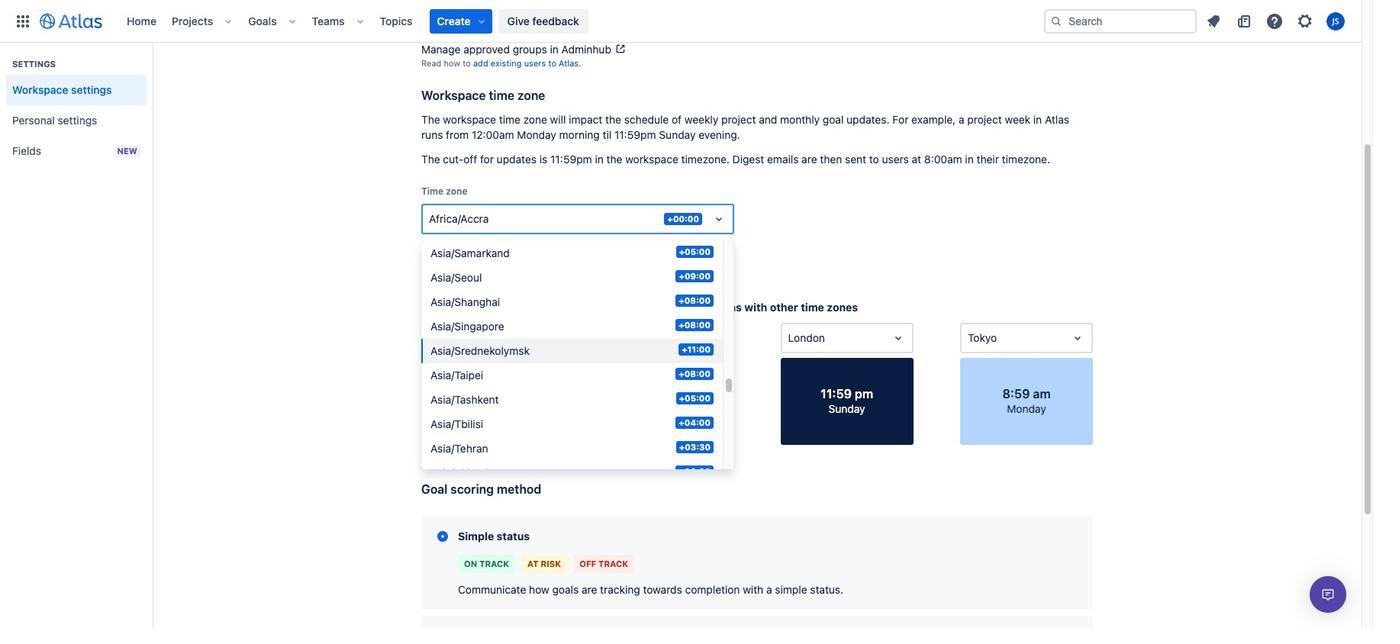 Task type: describe. For each thing, give the bounding box(es) containing it.
completion
[[685, 583, 740, 596]]

sunday for 11:59 pm
[[829, 402, 866, 415]]

1 vertical spatial will
[[459, 241, 472, 251]]

workspace for changes will be applied for all users of this workspace
[[596, 241, 639, 251]]

settings
[[12, 59, 56, 69]]

at
[[912, 153, 922, 166]]

los angeles
[[429, 331, 489, 344]]

on
[[464, 559, 477, 569]]

asia/tbilisi
[[431, 418, 483, 431]]

open image for 11:59 pm
[[889, 329, 908, 347]]

Search field
[[1045, 9, 1197, 33]]

+08:00 for asia/shanghai
[[679, 295, 711, 305]]

approved for domains
[[464, 9, 510, 22]]

1 horizontal spatial off
[[613, 301, 628, 314]]

all
[[532, 241, 541, 251]]

example,
[[912, 113, 956, 126]]

cancel button
[[470, 259, 523, 283]]

how for goals
[[529, 583, 550, 596]]

teams link
[[307, 9, 349, 33]]

time inside the workspace time zone will impact the schedule of weekly project and monthly goal updates. for example, a project week in atlas runs from 12:00am monday morning til 11:59pm sunday evening.
[[499, 113, 521, 126]]

the cut-off for updates is 11:59pm in the workspace timezone. digest emails are then sent to users at 8:00am in their timezone.
[[421, 153, 1051, 166]]

monday inside 8:59 am monday
[[1007, 402, 1047, 415]]

give feedback
[[507, 14, 579, 27]]

+05:00 for asia/samarkand
[[679, 247, 711, 257]]

here's how the 11:59pm sunday cut off in africa/accra aligns with other time zones
[[421, 301, 858, 314]]

email
[[505, 24, 526, 34]]

angeles
[[449, 331, 489, 344]]

0 horizontal spatial africa/accra
[[429, 212, 489, 225]]

give feedback button
[[498, 9, 589, 33]]

communicate
[[458, 583, 526, 596]]

pm for 7:59 pm
[[673, 387, 692, 401]]

2 horizontal spatial to
[[870, 153, 879, 166]]

projects
[[172, 14, 213, 27]]

open intercom messenger image
[[1319, 586, 1338, 604]]

notifications image
[[1205, 12, 1223, 30]]

home
[[127, 14, 157, 27]]

am
[[1033, 387, 1051, 401]]

workspace settings link
[[6, 75, 147, 105]]

add
[[473, 58, 488, 68]]

goals link
[[244, 9, 281, 33]]

add existing users to atlas. link
[[473, 58, 581, 68]]

from
[[446, 128, 469, 141]]

the for the workspace time zone will impact the schedule of weekly project and monthly goal updates. for example, a project week in atlas runs from 12:00am monday morning til 11:59pm sunday evening.
[[421, 113, 440, 126]]

asia/tehran
[[431, 442, 488, 455]]

schedule
[[624, 113, 669, 126]]

atlas
[[1045, 113, 1070, 126]]

workspace settings
[[12, 83, 112, 96]]

the for the cut-off for updates is 11:59pm in the workspace timezone. digest emails are then sent to users at 8:00am in their timezone.
[[421, 153, 440, 166]]

the inside the workspace time zone will impact the schedule of weekly project and monthly goal updates. for example, a project week in atlas runs from 12:00am monday morning til 11:59pm sunday evening.
[[606, 113, 622, 126]]

+06:00
[[679, 467, 711, 476]]

sunday for 4:59 pm
[[470, 402, 506, 415]]

topics link
[[375, 9, 417, 33]]

scoring
[[451, 483, 494, 496]]

here's
[[421, 301, 456, 314]]

be
[[474, 241, 485, 251]]

0 horizontal spatial 11:59pm
[[503, 301, 549, 314]]

in down addresses
[[550, 43, 559, 56]]

simple
[[458, 530, 494, 543]]

0 horizontal spatial of
[[568, 241, 576, 251]]

addresses
[[529, 24, 570, 34]]

personal settings link
[[6, 105, 147, 136]]

2 project from the left
[[968, 113, 1002, 126]]

sunday inside the workspace time zone will impact the schedule of weekly project and monthly goal updates. for example, a project week in atlas runs from 12:00am monday morning til 11:59pm sunday evening.
[[659, 128, 696, 141]]

pm for 11:59 pm
[[855, 387, 874, 401]]

pm for 4:59 pm
[[494, 387, 512, 401]]

workspace for workspace settings
[[12, 83, 68, 96]]

1 vertical spatial a
[[767, 583, 772, 596]]

aligns
[[711, 301, 742, 314]]

8:59 am monday
[[1003, 387, 1051, 415]]

in inside the manage approved domains in adminhub anyone with verified email addresses with these domains can
[[558, 9, 566, 22]]

sunday left cut
[[551, 301, 591, 314]]

switch to... image
[[14, 12, 32, 30]]

personal settings
[[12, 114, 97, 127]]

top element
[[9, 0, 1045, 42]]

asia/samarkand
[[431, 247, 510, 260]]

workspace time zone
[[421, 89, 546, 102]]

emails
[[767, 153, 799, 166]]

11:59
[[821, 387, 852, 401]]

group containing workspace settings
[[6, 43, 147, 171]]

will inside the workspace time zone will impact the schedule of weekly project and monthly goal updates. for example, a project week in atlas runs from 12:00am monday morning til 11:59pm sunday evening.
[[550, 113, 566, 126]]

manage approved groups in adminhub
[[421, 43, 612, 56]]

search image
[[1051, 15, 1063, 27]]

off
[[580, 559, 596, 569]]

of inside the workspace time zone will impact the schedule of weekly project and monthly goal updates. for example, a project week in atlas runs from 12:00am monday morning til 11:59pm sunday evening.
[[672, 113, 682, 126]]

time zone
[[421, 186, 468, 197]]

los
[[429, 331, 447, 344]]

status.
[[810, 583, 844, 596]]

open image for 7:59 pm
[[710, 329, 728, 347]]

4:59 pm sunday
[[463, 387, 512, 415]]

1 horizontal spatial to
[[549, 58, 557, 68]]

1 horizontal spatial for
[[519, 241, 530, 251]]

off track
[[580, 559, 628, 569]]

+08:00 for asia/singapore
[[679, 320, 711, 330]]

new york
[[609, 331, 656, 344]]

workspace for the cut-off for updates is 11:59pm in the workspace timezone. digest emails are then sent to users at 8:00am in their timezone.
[[626, 153, 679, 166]]

for
[[893, 113, 909, 126]]

how for to
[[444, 58, 460, 68]]

home link
[[122, 9, 161, 33]]

1 vertical spatial domains
[[616, 24, 650, 34]]

0 vertical spatial users
[[524, 58, 546, 68]]

12:00am
[[472, 128, 514, 141]]

with left these at left top
[[572, 24, 589, 34]]

+00:00
[[668, 214, 699, 224]]

asia/seoul
[[431, 271, 482, 284]]

this
[[579, 241, 593, 251]]

simple
[[775, 583, 808, 596]]

week
[[1005, 113, 1031, 126]]

runs
[[421, 128, 443, 141]]

track for off track
[[599, 559, 628, 569]]

can
[[652, 24, 667, 34]]

how for the
[[459, 301, 481, 314]]

+05:00 for asia/tashkent
[[679, 393, 711, 403]]

2 vertical spatial zone
[[446, 186, 468, 197]]

teams
[[312, 14, 345, 27]]

manage for manage approved groups in adminhub
[[421, 43, 461, 56]]

+04:00
[[679, 418, 711, 428]]

an external link image
[[614, 43, 627, 55]]

asia/singapore
[[431, 320, 504, 333]]

open image for pm
[[530, 329, 548, 347]]

7:59
[[644, 387, 670, 401]]

atlas.
[[559, 58, 581, 68]]

1 vertical spatial the
[[607, 153, 623, 166]]

create button
[[430, 9, 492, 33]]

monday inside the workspace time zone will impact the schedule of weekly project and monthly goal updates. for example, a project week in atlas runs from 12:00am monday morning til 11:59pm sunday evening.
[[517, 128, 557, 141]]

read how to add existing users to atlas.
[[421, 58, 581, 68]]

manage approved domains in adminhub link
[[421, 9, 634, 22]]

2 vertical spatial the
[[483, 301, 501, 314]]

0 horizontal spatial domains
[[513, 9, 555, 22]]



Task type: vqa. For each thing, say whether or not it's contained in the screenshot.
the bottom "will"
yes



Task type: locate. For each thing, give the bounding box(es) containing it.
0 horizontal spatial a
[[767, 583, 772, 596]]

are right goals
[[582, 583, 597, 596]]

london
[[788, 331, 825, 344]]

open image
[[530, 329, 548, 347], [1069, 329, 1087, 347]]

users left at
[[882, 153, 909, 166]]

settings for personal settings
[[58, 114, 97, 127]]

the up the til
[[606, 113, 622, 126]]

1 horizontal spatial track
[[599, 559, 628, 569]]

sunday down weekly
[[659, 128, 696, 141]]

asia/thimphu
[[431, 467, 498, 479]]

3 pm from the left
[[855, 387, 874, 401]]

africa/accra
[[429, 212, 489, 225], [643, 301, 708, 314]]

a inside the workspace time zone will impact the schedule of weekly project and monthly goal updates. for example, a project week in atlas runs from 12:00am monday morning til 11:59pm sunday evening.
[[959, 113, 965, 126]]

new
[[117, 146, 137, 156]]

2 vertical spatial 11:59pm
[[503, 301, 549, 314]]

2 vertical spatial +08:00
[[679, 369, 711, 379]]

to
[[463, 58, 471, 68], [549, 58, 557, 68], [870, 153, 879, 166]]

1 horizontal spatial are
[[802, 153, 817, 166]]

2 horizontal spatial 11:59pm
[[615, 128, 656, 141]]

with left other
[[745, 301, 768, 314]]

in left their on the top of page
[[965, 153, 974, 166]]

will left the be on the top of the page
[[459, 241, 472, 251]]

1 the from the top
[[421, 113, 440, 126]]

for down 12:00am
[[480, 153, 494, 166]]

zone inside the workspace time zone will impact the schedule of weekly project and monthly goal updates. for example, a project week in atlas runs from 12:00am monday morning til 11:59pm sunday evening.
[[524, 113, 547, 126]]

adminhub
[[569, 9, 619, 22], [562, 43, 612, 56]]

and
[[759, 113, 778, 126]]

monday up is
[[517, 128, 557, 141]]

time
[[421, 186, 444, 197]]

manage inside the manage approved domains in adminhub anyone with verified email addresses with these domains can
[[421, 9, 461, 22]]

1 vertical spatial are
[[582, 583, 597, 596]]

1 vertical spatial how
[[459, 301, 481, 314]]

1 vertical spatial users
[[882, 153, 909, 166]]

+08:00 for asia/taipei
[[679, 369, 711, 379]]

0 vertical spatial time
[[489, 89, 515, 102]]

workspace inside the workspace time zone will impact the schedule of weekly project and monthly goal updates. for example, a project week in atlas runs from 12:00am monday morning til 11:59pm sunday evening.
[[443, 113, 496, 126]]

settings image
[[1297, 12, 1315, 30]]

1 horizontal spatial monday
[[1007, 402, 1047, 415]]

time down read how to add existing users to atlas.
[[489, 89, 515, 102]]

time right other
[[801, 301, 825, 314]]

verified
[[473, 24, 503, 34]]

in down the til
[[595, 153, 604, 166]]

2 track from the left
[[599, 559, 628, 569]]

pm right 7:59
[[673, 387, 692, 401]]

+08:00
[[679, 295, 711, 305], [679, 320, 711, 330], [679, 369, 711, 379]]

in up addresses
[[558, 9, 566, 22]]

with
[[454, 24, 470, 34], [572, 24, 589, 34], [745, 301, 768, 314], [743, 583, 764, 596]]

africa/accra down time zone
[[429, 212, 489, 225]]

save button
[[421, 259, 464, 283]]

0 vertical spatial for
[[480, 153, 494, 166]]

1 vertical spatial zone
[[524, 113, 547, 126]]

approved
[[464, 9, 510, 22], [464, 43, 510, 56]]

with left simple
[[743, 583, 764, 596]]

11:59pm down 'schedule' in the left top of the page
[[615, 128, 656, 141]]

will
[[550, 113, 566, 126], [459, 241, 472, 251]]

track for on track
[[480, 559, 509, 569]]

approved up verified
[[464, 9, 510, 22]]

adminhub for groups
[[562, 43, 612, 56]]

1 horizontal spatial pm
[[673, 387, 692, 401]]

workspace up from
[[443, 113, 496, 126]]

4:59
[[463, 387, 491, 401]]

0 vertical spatial a
[[959, 113, 965, 126]]

1 horizontal spatial domains
[[616, 24, 650, 34]]

of left weekly
[[672, 113, 682, 126]]

0 horizontal spatial project
[[722, 113, 756, 126]]

1 vertical spatial +05:00
[[679, 393, 711, 403]]

adminhub up these at left top
[[569, 9, 619, 22]]

with right anyone
[[454, 24, 470, 34]]

communicate how goals are tracking towards completion with a simple status.
[[458, 583, 844, 596]]

2 vertical spatial time
[[801, 301, 825, 314]]

1 open image from the left
[[530, 329, 548, 347]]

sunday down 7:59
[[649, 402, 686, 415]]

risk
[[541, 559, 561, 569]]

1 +08:00 from the top
[[679, 295, 711, 305]]

1 track from the left
[[480, 559, 509, 569]]

save
[[431, 264, 455, 277]]

manage for manage approved domains in adminhub anyone with verified email addresses with these domains can
[[421, 9, 461, 22]]

1 vertical spatial adminhub
[[562, 43, 612, 56]]

project up evening.
[[722, 113, 756, 126]]

adminhub inside the manage approved domains in adminhub anyone with verified email addresses with these domains can
[[569, 9, 619, 22]]

updates.
[[847, 113, 890, 126]]

account image
[[1327, 12, 1345, 30]]

adminhub for domains
[[569, 9, 619, 22]]

pm right 11:59
[[855, 387, 874, 401]]

0 horizontal spatial pm
[[494, 387, 512, 401]]

adminhub up atlas.
[[562, 43, 612, 56]]

1 horizontal spatial of
[[672, 113, 682, 126]]

the left cut-
[[421, 153, 440, 166]]

how left goals
[[529, 583, 550, 596]]

3 +08:00 from the top
[[679, 369, 711, 379]]

+05:00
[[679, 247, 711, 257], [679, 393, 711, 403]]

0 horizontal spatial off
[[464, 153, 477, 166]]

2 manage from the top
[[421, 43, 461, 56]]

1 vertical spatial time
[[499, 113, 521, 126]]

1 horizontal spatial workspace
[[421, 89, 486, 102]]

approved for groups
[[464, 43, 510, 56]]

0 vertical spatial how
[[444, 58, 460, 68]]

2 horizontal spatial pm
[[855, 387, 874, 401]]

are
[[802, 153, 817, 166], [582, 583, 597, 596]]

africa/accra down +09:00
[[643, 301, 708, 314]]

0 vertical spatial +05:00
[[679, 247, 711, 257]]

8:00am
[[925, 153, 963, 166]]

0 vertical spatial off
[[464, 153, 477, 166]]

the
[[606, 113, 622, 126], [607, 153, 623, 166], [483, 301, 501, 314]]

0 vertical spatial domains
[[513, 9, 555, 22]]

time up 12:00am
[[499, 113, 521, 126]]

status
[[497, 530, 530, 543]]

morning
[[559, 128, 600, 141]]

0 vertical spatial of
[[672, 113, 682, 126]]

0 horizontal spatial open image
[[530, 329, 548, 347]]

workspace for workspace time zone
[[421, 89, 486, 102]]

0 vertical spatial adminhub
[[569, 9, 619, 22]]

1 vertical spatial monday
[[1007, 402, 1047, 415]]

changes will be applied for all users of this workspace
[[421, 241, 639, 251]]

0 horizontal spatial monday
[[517, 128, 557, 141]]

workspace down 'schedule' in the left top of the page
[[626, 153, 679, 166]]

7:59 pm sunday
[[644, 387, 692, 415]]

cut-
[[443, 153, 464, 166]]

applied
[[487, 241, 516, 251]]

settings down workspace settings link
[[58, 114, 97, 127]]

the up the 'asia/singapore'
[[483, 301, 501, 314]]

1 horizontal spatial 11:59pm
[[551, 153, 592, 166]]

1 pm from the left
[[494, 387, 512, 401]]

1 vertical spatial of
[[568, 241, 576, 251]]

the up runs
[[421, 113, 440, 126]]

0 horizontal spatial timezone.
[[682, 153, 730, 166]]

for
[[480, 153, 494, 166], [519, 241, 530, 251]]

1 manage from the top
[[421, 9, 461, 22]]

0 vertical spatial are
[[802, 153, 817, 166]]

0 vertical spatial workspace
[[443, 113, 496, 126]]

2 vertical spatial users
[[544, 241, 566, 251]]

workspace
[[443, 113, 496, 126], [626, 153, 679, 166], [596, 241, 639, 251]]

to right sent
[[870, 153, 879, 166]]

1 +05:00 from the top
[[679, 247, 711, 257]]

help image
[[1266, 12, 1284, 30]]

zone down add existing users to atlas. link at the left top of the page
[[518, 89, 546, 102]]

pm inside 4:59 pm sunday
[[494, 387, 512, 401]]

0 vertical spatial +08:00
[[679, 295, 711, 305]]

monday down 8:59
[[1007, 402, 1047, 415]]

groups
[[513, 43, 547, 56]]

2 the from the top
[[421, 153, 440, 166]]

at risk
[[528, 559, 561, 569]]

manage up read
[[421, 43, 461, 56]]

the inside the workspace time zone will impact the schedule of weekly project and monthly goal updates. for example, a project week in atlas runs from 12:00am monday morning til 11:59pm sunday evening.
[[421, 113, 440, 126]]

manage approved domains in adminhub anyone with verified email addresses with these domains can
[[421, 9, 669, 34]]

other
[[770, 301, 799, 314]]

0 horizontal spatial workspace
[[12, 83, 68, 96]]

approved inside the manage approved domains in adminhub anyone with verified email addresses with these domains can
[[464, 9, 510, 22]]

track right on at bottom
[[480, 559, 509, 569]]

sunday down 11:59
[[829, 402, 866, 415]]

0 vertical spatial manage
[[421, 9, 461, 22]]

zone right time
[[446, 186, 468, 197]]

1 horizontal spatial timezone.
[[1002, 153, 1051, 166]]

2 timezone. from the left
[[1002, 153, 1051, 166]]

workspace down read
[[421, 89, 486, 102]]

None text field
[[429, 211, 432, 227]]

2 approved from the top
[[464, 43, 510, 56]]

simple status
[[458, 530, 530, 543]]

1 horizontal spatial open image
[[1069, 329, 1087, 347]]

+08:00 up +11:00
[[679, 320, 711, 330]]

the down the til
[[607, 153, 623, 166]]

how up the 'asia/singapore'
[[459, 301, 481, 314]]

0 vertical spatial 11:59pm
[[615, 128, 656, 141]]

1 horizontal spatial a
[[959, 113, 965, 126]]

pm inside 11:59 pm sunday
[[855, 387, 874, 401]]

timezone. down evening.
[[682, 153, 730, 166]]

in up new york
[[631, 301, 640, 314]]

pm inside 7:59 pm sunday
[[673, 387, 692, 401]]

asia/taipei
[[431, 369, 484, 382]]

sunday inside 11:59 pm sunday
[[829, 402, 866, 415]]

2 vertical spatial how
[[529, 583, 550, 596]]

personal
[[12, 114, 55, 127]]

tokyo
[[968, 331, 997, 344]]

11:59pm down the morning
[[551, 153, 592, 166]]

a left simple
[[767, 583, 772, 596]]

workspace inside workspace settings link
[[12, 83, 68, 96]]

cancel
[[479, 264, 514, 277]]

None text field
[[788, 331, 791, 346], [968, 331, 971, 346], [788, 331, 791, 346], [968, 331, 971, 346]]

1 horizontal spatial africa/accra
[[643, 301, 708, 314]]

off down from
[[464, 153, 477, 166]]

11:59pm down the cancel button
[[503, 301, 549, 314]]

evening.
[[699, 128, 740, 141]]

settings for workspace settings
[[71, 83, 112, 96]]

1 timezone. from the left
[[682, 153, 730, 166]]

open image for am
[[1069, 329, 1087, 347]]

0 vertical spatial monday
[[517, 128, 557, 141]]

pm right 4:59
[[494, 387, 512, 401]]

+08:00 down +11:00
[[679, 369, 711, 379]]

users down groups on the left top of the page
[[524, 58, 546, 68]]

settings up personal settings link
[[71, 83, 112, 96]]

in left atlas
[[1034, 113, 1042, 126]]

goal
[[823, 113, 844, 126]]

zone up is
[[524, 113, 547, 126]]

0 horizontal spatial are
[[582, 583, 597, 596]]

off right cut
[[613, 301, 628, 314]]

1 vertical spatial +08:00
[[679, 320, 711, 330]]

1 vertical spatial approved
[[464, 43, 510, 56]]

8:59
[[1003, 387, 1030, 401]]

+05:00 up +09:00
[[679, 247, 711, 257]]

a right example,
[[959, 113, 965, 126]]

york
[[634, 331, 656, 344]]

0 vertical spatial zone
[[518, 89, 546, 102]]

create
[[437, 14, 471, 27]]

a
[[959, 113, 965, 126], [767, 583, 772, 596]]

anyone
[[421, 24, 451, 34]]

track right off
[[599, 559, 628, 569]]

1 vertical spatial manage
[[421, 43, 461, 56]]

asia/tashkent
[[431, 393, 499, 406]]

workspace right this
[[596, 241, 639, 251]]

1 vertical spatial settings
[[58, 114, 97, 127]]

0 horizontal spatial to
[[463, 58, 471, 68]]

2 vertical spatial workspace
[[596, 241, 639, 251]]

0 vertical spatial approved
[[464, 9, 510, 22]]

2 +05:00 from the top
[[679, 393, 711, 403]]

1 vertical spatial 11:59pm
[[551, 153, 592, 166]]

track
[[480, 559, 509, 569], [599, 559, 628, 569]]

timezone. right their on the top of page
[[1002, 153, 1051, 166]]

0 horizontal spatial will
[[459, 241, 472, 251]]

projects link
[[167, 9, 218, 33]]

topics
[[380, 14, 413, 27]]

manage up anyone
[[421, 9, 461, 22]]

1 vertical spatial for
[[519, 241, 530, 251]]

project left week
[[968, 113, 1002, 126]]

0 vertical spatial the
[[421, 113, 440, 126]]

11:59 pm sunday
[[821, 387, 874, 415]]

for left all
[[519, 241, 530, 251]]

0 vertical spatial africa/accra
[[429, 212, 489, 225]]

1 project from the left
[[722, 113, 756, 126]]

2 open image from the left
[[1069, 329, 1087, 347]]

0 horizontal spatial track
[[480, 559, 509, 569]]

approved up add
[[464, 43, 510, 56]]

0 vertical spatial settings
[[71, 83, 112, 96]]

2 pm from the left
[[673, 387, 692, 401]]

digest
[[733, 153, 765, 166]]

to left atlas.
[[549, 58, 557, 68]]

sent
[[845, 153, 867, 166]]

of left this
[[568, 241, 576, 251]]

+09:00
[[679, 271, 711, 281]]

1 horizontal spatial project
[[968, 113, 1002, 126]]

in inside the workspace time zone will impact the schedule of weekly project and monthly goal updates. for example, a project week in atlas runs from 12:00am monday morning til 11:59pm sunday evening.
[[1034, 113, 1042, 126]]

0 vertical spatial will
[[550, 113, 566, 126]]

1 vertical spatial africa/accra
[[643, 301, 708, 314]]

then
[[820, 153, 842, 166]]

weekly
[[685, 113, 719, 126]]

banner containing home
[[0, 0, 1362, 43]]

workspace down the "settings"
[[12, 83, 68, 96]]

sunday for 7:59 pm
[[649, 402, 686, 415]]

new
[[609, 331, 631, 344]]

method
[[497, 483, 542, 496]]

sunday inside 4:59 pm sunday
[[470, 402, 506, 415]]

0 vertical spatial the
[[606, 113, 622, 126]]

+08:00 down +09:00
[[679, 295, 711, 305]]

sunday down 4:59
[[470, 402, 506, 415]]

group
[[6, 43, 147, 171]]

give
[[507, 14, 530, 27]]

will up the morning
[[550, 113, 566, 126]]

towards
[[643, 583, 682, 596]]

1 vertical spatial the
[[421, 153, 440, 166]]

0 horizontal spatial for
[[480, 153, 494, 166]]

11:59pm inside the workspace time zone will impact the schedule of weekly project and monthly goal updates. for example, a project week in atlas runs from 12:00am monday morning til 11:59pm sunday evening.
[[615, 128, 656, 141]]

to left add
[[463, 58, 471, 68]]

how right read
[[444, 58, 460, 68]]

2 +08:00 from the top
[[679, 320, 711, 330]]

are left then
[[802, 153, 817, 166]]

zones
[[827, 301, 858, 314]]

open image
[[710, 210, 728, 228], [710, 329, 728, 347], [889, 329, 908, 347]]

tracking
[[600, 583, 640, 596]]

1 vertical spatial off
[[613, 301, 628, 314]]

1 approved from the top
[[464, 9, 510, 22]]

sunday inside 7:59 pm sunday
[[649, 402, 686, 415]]

how
[[444, 58, 460, 68], [459, 301, 481, 314], [529, 583, 550, 596]]

+05:00 up +04:00
[[679, 393, 711, 403]]

asia/srednekolymsk
[[431, 344, 530, 357]]

1 vertical spatial workspace
[[626, 153, 679, 166]]

goal
[[421, 483, 448, 496]]

users right all
[[544, 241, 566, 251]]

their
[[977, 153, 999, 166]]

banner
[[0, 0, 1362, 43]]

1 horizontal spatial will
[[550, 113, 566, 126]]



